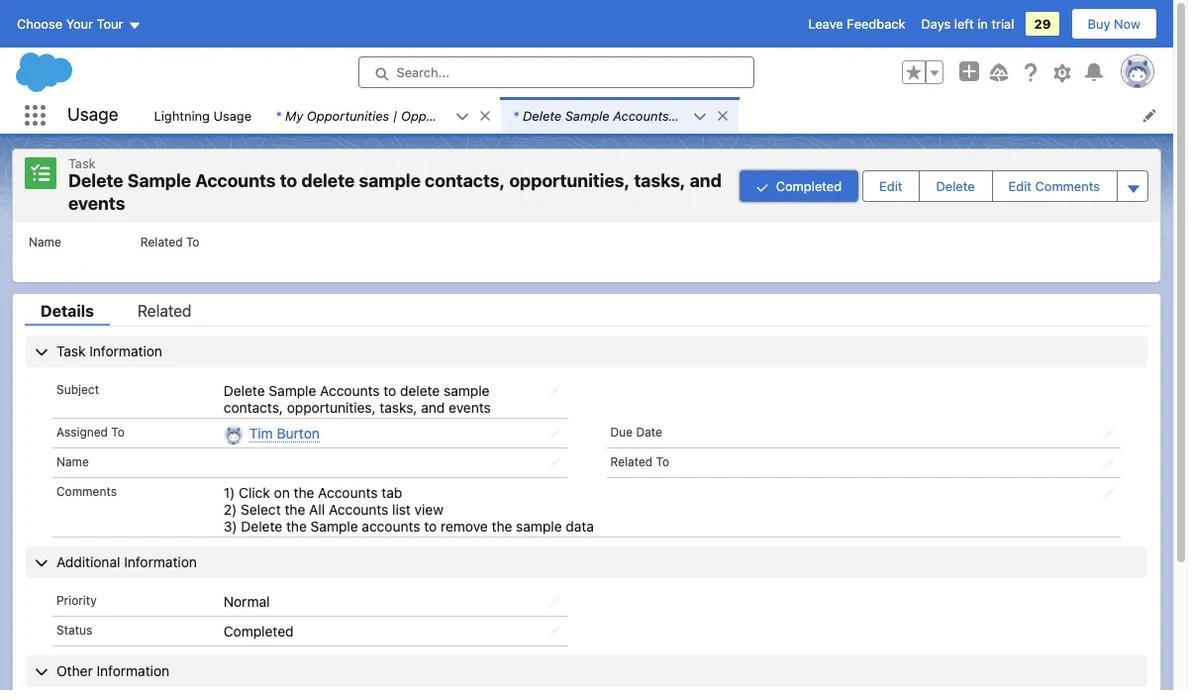 Task type: vqa. For each thing, say whether or not it's contained in the screenshot.
TASK to the top
yes



Task type: locate. For each thing, give the bounding box(es) containing it.
date
[[636, 425, 662, 440]]

0 horizontal spatial delete
[[301, 170, 355, 191]]

group containing completed
[[740, 157, 1149, 215]]

0 horizontal spatial tasks,
[[380, 399, 417, 416]]

0 horizontal spatial usage
[[67, 104, 118, 125]]

text default image down search... button
[[478, 109, 492, 123]]

0 vertical spatial opportunities,
[[509, 170, 630, 191]]

due
[[611, 425, 633, 440]]

information
[[89, 343, 162, 360], [124, 554, 197, 571], [97, 663, 169, 680]]

0 horizontal spatial opportunities,
[[287, 399, 376, 416]]

sample up burton
[[269, 382, 316, 399]]

* for * my opportunities | opportunities
[[275, 107, 281, 123]]

usage inside "lightning usage" link
[[213, 107, 252, 123]]

lightning
[[154, 107, 210, 123]]

1 opportunities from the left
[[307, 107, 389, 123]]

in
[[978, 16, 988, 32]]

information right additional
[[124, 554, 197, 571]]

the
[[294, 485, 314, 501], [285, 501, 305, 518], [286, 518, 307, 535], [492, 518, 512, 535]]

1 text default image from the left
[[478, 109, 492, 123]]

edit
[[880, 178, 903, 194], [1009, 178, 1032, 194]]

completed down normal
[[224, 623, 294, 640]]

1 vertical spatial list
[[13, 223, 1161, 282]]

1 vertical spatial contacts,
[[224, 399, 283, 416]]

delete inside 'delete sample accounts to delete sample contacts, opportunities, tasks, and events'
[[224, 382, 265, 399]]

0 horizontal spatial contacts,
[[224, 399, 283, 416]]

1 vertical spatial completed
[[224, 623, 294, 640]]

0 vertical spatial name
[[29, 235, 61, 250]]

opportunities, up burton
[[287, 399, 376, 416]]

completed
[[776, 178, 842, 194], [224, 623, 294, 640]]

other information
[[56, 663, 169, 680]]

1 horizontal spatial to
[[384, 382, 396, 399]]

comments
[[1036, 178, 1100, 194], [56, 485, 117, 499]]

sample inside '1) click on the accounts tab 2) select the all accounts list view 3) delete the sample accounts to remove the sample data'
[[311, 518, 358, 535]]

1 vertical spatial opportunities,
[[287, 399, 376, 416]]

opportunities left |
[[307, 107, 389, 123]]

|
[[393, 107, 398, 123]]

events
[[68, 193, 125, 213], [449, 399, 491, 416]]

tasks, down * list item on the top of the page
[[634, 170, 686, 191]]

completed left edit button
[[776, 178, 842, 194]]

1 vertical spatial events
[[449, 399, 491, 416]]

and
[[690, 170, 722, 191], [421, 399, 445, 416]]

opportunities right |
[[401, 107, 484, 123]]

sample
[[128, 170, 191, 191], [269, 382, 316, 399], [311, 518, 358, 535]]

* for *
[[513, 107, 519, 123]]

buy now button
[[1071, 8, 1158, 40]]

related to inside list
[[140, 235, 199, 250]]

sample down lightning at the top left
[[128, 170, 191, 191]]

choose your tour
[[17, 16, 123, 32]]

opportunities
[[307, 107, 389, 123], [401, 107, 484, 123]]

accounts
[[195, 170, 276, 191], [320, 382, 380, 399], [318, 485, 378, 501], [329, 501, 389, 518]]

tasks, inside task delete sample accounts to delete sample contacts, opportunities, tasks, and events
[[634, 170, 686, 191]]

to
[[186, 235, 199, 250], [111, 425, 125, 440], [656, 455, 670, 470]]

1 vertical spatial to
[[111, 425, 125, 440]]

1 horizontal spatial events
[[449, 399, 491, 416]]

details
[[41, 302, 94, 320]]

0 horizontal spatial *
[[275, 107, 281, 123]]

1 horizontal spatial *
[[513, 107, 519, 123]]

1 horizontal spatial opportunities
[[401, 107, 484, 123]]

0 horizontal spatial to
[[280, 170, 297, 191]]

* left my
[[275, 107, 281, 123]]

0 vertical spatial related
[[140, 235, 183, 250]]

2 horizontal spatial to
[[656, 455, 670, 470]]

days
[[922, 16, 951, 32]]

0 horizontal spatial edit
[[880, 178, 903, 194]]

0 vertical spatial sample
[[359, 170, 421, 191]]

edit right delete button
[[1009, 178, 1032, 194]]

1 vertical spatial group
[[740, 157, 1149, 215]]

sample
[[359, 170, 421, 191], [444, 382, 490, 399], [516, 518, 562, 535]]

1 vertical spatial related
[[137, 302, 192, 320]]

name
[[29, 235, 61, 250], [56, 455, 89, 470]]

accounts inside 'delete sample accounts to delete sample contacts, opportunities, tasks, and events'
[[320, 382, 380, 399]]

2 horizontal spatial to
[[424, 518, 437, 535]]

to inside '1) click on the accounts tab 2) select the all accounts list view 3) delete the sample accounts to remove the sample data'
[[424, 518, 437, 535]]

related to up 'related' link
[[140, 235, 199, 250]]

0 vertical spatial delete
[[301, 170, 355, 191]]

0 vertical spatial task
[[68, 155, 96, 171]]

2 vertical spatial to
[[424, 518, 437, 535]]

information for task information
[[89, 343, 162, 360]]

0 vertical spatial comments
[[1036, 178, 1100, 194]]

list
[[142, 97, 1174, 134], [13, 223, 1161, 282]]

leave feedback link
[[809, 16, 906, 32]]

task inside dropdown button
[[56, 343, 86, 360]]

all
[[309, 501, 325, 518]]

events inside 'delete sample accounts to delete sample contacts, opportunities, tasks, and events'
[[449, 399, 491, 416]]

related up the 'task information'
[[137, 302, 192, 320]]

related to down due date
[[611, 455, 670, 470]]

1 horizontal spatial text default image
[[716, 109, 730, 123]]

sample left "accounts"
[[311, 518, 358, 535]]

* down search... button
[[513, 107, 519, 123]]

0 horizontal spatial sample
[[359, 170, 421, 191]]

2 * from the left
[[513, 107, 519, 123]]

0 horizontal spatial and
[[421, 399, 445, 416]]

1 vertical spatial and
[[421, 399, 445, 416]]

name down the assigned at the left
[[56, 455, 89, 470]]

choose your tour button
[[16, 8, 142, 40]]

1 vertical spatial sample
[[444, 382, 490, 399]]

1 horizontal spatial edit
[[1009, 178, 1032, 194]]

0 horizontal spatial to
[[111, 425, 125, 440]]

select
[[241, 501, 281, 518]]

related up 'related' link
[[140, 235, 183, 250]]

1 vertical spatial comments
[[56, 485, 117, 499]]

* inside list item
[[513, 107, 519, 123]]

tasks,
[[634, 170, 686, 191], [380, 399, 417, 416]]

sample inside '1) click on the accounts tab 2) select the all accounts list view 3) delete the sample accounts to remove the sample data'
[[516, 518, 562, 535]]

text default image right text default icon
[[716, 109, 730, 123]]

information down 'related' link
[[89, 343, 162, 360]]

to
[[280, 170, 297, 191], [384, 382, 396, 399], [424, 518, 437, 535]]

trial
[[992, 16, 1015, 32]]

1 horizontal spatial sample
[[444, 382, 490, 399]]

1 vertical spatial information
[[124, 554, 197, 571]]

0 horizontal spatial text default image
[[478, 109, 492, 123]]

details link
[[25, 302, 110, 326]]

1 horizontal spatial comments
[[1036, 178, 1100, 194]]

information inside 'dropdown button'
[[124, 554, 197, 571]]

usage right lightning at the top left
[[213, 107, 252, 123]]

tour
[[97, 16, 123, 32]]

sample inside 'delete sample accounts to delete sample contacts, opportunities, tasks, and events'
[[444, 382, 490, 399]]

1 horizontal spatial delete
[[400, 382, 440, 399]]

1 vertical spatial to
[[384, 382, 396, 399]]

1) click on the accounts tab 2) select the all accounts list view 3) delete the sample accounts to remove the sample data
[[224, 485, 594, 535]]

task inside task delete sample accounts to delete sample contacts, opportunities, tasks, and events
[[68, 155, 96, 171]]

additional
[[56, 554, 120, 571]]

usage
[[67, 104, 118, 125], [213, 107, 252, 123]]

0 horizontal spatial opportunities
[[307, 107, 389, 123]]

1 vertical spatial tasks,
[[380, 399, 417, 416]]

1 horizontal spatial and
[[690, 170, 722, 191]]

related down due date
[[611, 455, 653, 470]]

0 vertical spatial events
[[68, 193, 125, 213]]

additional information button
[[26, 547, 1148, 579]]

1 vertical spatial sample
[[269, 382, 316, 399]]

0 vertical spatial sample
[[128, 170, 191, 191]]

2 edit from the left
[[1009, 178, 1032, 194]]

lightning usage link
[[142, 97, 264, 134]]

comments inside button
[[1036, 178, 1100, 194]]

0 horizontal spatial events
[[68, 193, 125, 213]]

1 horizontal spatial opportunities,
[[509, 170, 630, 191]]

data
[[566, 518, 594, 535]]

due date
[[611, 425, 662, 440]]

0 vertical spatial related to
[[140, 235, 199, 250]]

0 horizontal spatial related to
[[140, 235, 199, 250]]

my
[[285, 107, 303, 123]]

task
[[68, 155, 96, 171], [56, 343, 86, 360]]

0 vertical spatial completed
[[776, 178, 842, 194]]

text default image
[[478, 109, 492, 123], [716, 109, 730, 123]]

1 vertical spatial related to
[[611, 455, 670, 470]]

usage left lightning at the top left
[[67, 104, 118, 125]]

0 vertical spatial to
[[280, 170, 297, 191]]

list item containing *
[[264, 97, 501, 134]]

information for additional information
[[124, 554, 197, 571]]

events inside task delete sample accounts to delete sample contacts, opportunities, tasks, and events
[[68, 193, 125, 213]]

task information
[[56, 343, 162, 360]]

delete
[[301, 170, 355, 191], [400, 382, 440, 399]]

*
[[275, 107, 281, 123], [513, 107, 519, 123]]

2 vertical spatial information
[[97, 663, 169, 680]]

to up 'related' link
[[186, 235, 199, 250]]

to right the assigned at the left
[[111, 425, 125, 440]]

0 vertical spatial tasks,
[[634, 170, 686, 191]]

0 vertical spatial list
[[142, 97, 1174, 134]]

accounts inside task delete sample accounts to delete sample contacts, opportunities, tasks, and events
[[195, 170, 276, 191]]

name up details
[[29, 235, 61, 250]]

information right the other
[[97, 663, 169, 680]]

0 vertical spatial contacts,
[[425, 170, 505, 191]]

0 vertical spatial information
[[89, 343, 162, 360]]

1 * from the left
[[275, 107, 281, 123]]

2 horizontal spatial sample
[[516, 518, 562, 535]]

3)
[[224, 518, 237, 535]]

search... button
[[358, 56, 754, 88]]

related
[[140, 235, 183, 250], [137, 302, 192, 320], [611, 455, 653, 470]]

to down date
[[656, 455, 670, 470]]

opportunities, down * link at the top of page
[[509, 170, 630, 191]]

delete inside '1) click on the accounts tab 2) select the all accounts list view 3) delete the sample accounts to remove the sample data'
[[241, 518, 282, 535]]

list containing lightning usage
[[142, 97, 1174, 134]]

tasks, up 'tab'
[[380, 399, 417, 416]]

delete inside task delete sample accounts to delete sample contacts, opportunities, tasks, and events
[[68, 170, 123, 191]]

edit for edit
[[880, 178, 903, 194]]

0 vertical spatial and
[[690, 170, 722, 191]]

1 horizontal spatial usage
[[213, 107, 252, 123]]

information for other information
[[97, 663, 169, 680]]

group
[[902, 60, 944, 84], [740, 157, 1149, 215]]

1 horizontal spatial contacts,
[[425, 170, 505, 191]]

related to
[[140, 235, 199, 250], [611, 455, 670, 470]]

edit left delete button
[[880, 178, 903, 194]]

0 horizontal spatial comments
[[56, 485, 117, 499]]

1 horizontal spatial tasks,
[[634, 170, 686, 191]]

search...
[[397, 64, 450, 80]]

list item
[[264, 97, 501, 134]]

1 horizontal spatial to
[[186, 235, 199, 250]]

1)
[[224, 485, 235, 501]]

2 vertical spatial sample
[[311, 518, 358, 535]]

2 vertical spatial sample
[[516, 518, 562, 535]]

assigned to
[[56, 425, 125, 440]]

delete inside button
[[936, 178, 975, 194]]

2 opportunities from the left
[[401, 107, 484, 123]]

assigned
[[56, 425, 108, 440]]

burton
[[277, 425, 320, 442]]

leave
[[809, 16, 844, 32]]

delete
[[68, 170, 123, 191], [936, 178, 975, 194], [224, 382, 265, 399], [241, 518, 282, 535]]

1 vertical spatial delete
[[400, 382, 440, 399]]

click
[[239, 485, 270, 501]]

* my opportunities | opportunities
[[275, 107, 484, 123]]

2 text default image from the left
[[716, 109, 730, 123]]

subject
[[56, 382, 99, 397]]

list
[[392, 501, 411, 518]]

1 vertical spatial task
[[56, 343, 86, 360]]

opportunities,
[[509, 170, 630, 191], [287, 399, 376, 416]]

contacts,
[[425, 170, 505, 191], [224, 399, 283, 416]]

task for delete
[[68, 155, 96, 171]]

1 horizontal spatial completed
[[776, 178, 842, 194]]

1 edit from the left
[[880, 178, 903, 194]]



Task type: describe. For each thing, give the bounding box(es) containing it.
tasks, inside 'delete sample accounts to delete sample contacts, opportunities, tasks, and events'
[[380, 399, 417, 416]]

contacts, inside 'delete sample accounts to delete sample contacts, opportunities, tasks, and events'
[[224, 399, 283, 416]]

to inside 'delete sample accounts to delete sample contacts, opportunities, tasks, and events'
[[384, 382, 396, 399]]

buy now
[[1088, 16, 1141, 32]]

0 vertical spatial group
[[902, 60, 944, 84]]

2)
[[224, 501, 237, 518]]

additional information
[[56, 554, 197, 571]]

now
[[1114, 16, 1141, 32]]

29
[[1034, 16, 1051, 32]]

completed inside button
[[776, 178, 842, 194]]

normal
[[224, 594, 270, 610]]

days left in trial
[[922, 16, 1015, 32]]

other
[[56, 663, 93, 680]]

your
[[66, 16, 93, 32]]

tim burton link
[[249, 425, 320, 443]]

delete button
[[921, 171, 991, 201]]

1 horizontal spatial related to
[[611, 455, 670, 470]]

0 horizontal spatial completed
[[224, 623, 294, 640]]

opportunities, inside task delete sample accounts to delete sample contacts, opportunities, tasks, and events
[[509, 170, 630, 191]]

to inside task delete sample accounts to delete sample contacts, opportunities, tasks, and events
[[280, 170, 297, 191]]

text default image inside * list item
[[716, 109, 730, 123]]

sample inside 'delete sample accounts to delete sample contacts, opportunities, tasks, and events'
[[269, 382, 316, 399]]

accounts
[[362, 518, 420, 535]]

edit comments button
[[993, 171, 1116, 201]]

status
[[56, 623, 92, 638]]

leave feedback
[[809, 16, 906, 32]]

delete sample accounts to delete sample contacts, opportunities, tasks, and events
[[224, 382, 491, 416]]

left
[[955, 16, 974, 32]]

feedback
[[847, 16, 906, 32]]

task for information
[[56, 343, 86, 360]]

on
[[274, 485, 290, 501]]

tab
[[382, 485, 402, 501]]

delete inside 'delete sample accounts to delete sample contacts, opportunities, tasks, and events'
[[400, 382, 440, 399]]

0 vertical spatial to
[[186, 235, 199, 250]]

tim
[[249, 425, 273, 442]]

completed button
[[740, 170, 859, 202]]

name inside list
[[29, 235, 61, 250]]

delete inside task delete sample accounts to delete sample contacts, opportunities, tasks, and events
[[301, 170, 355, 191]]

1 vertical spatial name
[[56, 455, 89, 470]]

2 vertical spatial related
[[611, 455, 653, 470]]

opportunities, inside 'delete sample accounts to delete sample contacts, opportunities, tasks, and events'
[[287, 399, 376, 416]]

text default image
[[693, 110, 707, 124]]

and inside 'delete sample accounts to delete sample contacts, opportunities, tasks, and events'
[[421, 399, 445, 416]]

* link
[[501, 97, 693, 134]]

list containing name
[[13, 223, 1161, 282]]

remove
[[441, 518, 488, 535]]

2 vertical spatial to
[[656, 455, 670, 470]]

contacts, inside task delete sample accounts to delete sample contacts, opportunities, tasks, and events
[[425, 170, 505, 191]]

edit comments
[[1009, 178, 1100, 194]]

* list item
[[501, 97, 739, 134]]

buy
[[1088, 16, 1111, 32]]

and inside task delete sample accounts to delete sample contacts, opportunities, tasks, and events
[[690, 170, 722, 191]]

view
[[415, 501, 444, 518]]

choose
[[17, 16, 62, 32]]

task information button
[[26, 336, 1148, 367]]

lightning usage
[[154, 107, 252, 123]]

sample inside task delete sample accounts to delete sample contacts, opportunities, tasks, and events
[[359, 170, 421, 191]]

task delete sample accounts to delete sample contacts, opportunities, tasks, and events
[[68, 155, 722, 213]]

other information button
[[26, 656, 1148, 688]]

tim burton
[[249, 425, 320, 442]]

priority
[[56, 594, 97, 608]]

edit for edit comments
[[1009, 178, 1032, 194]]

sample inside task delete sample accounts to delete sample contacts, opportunities, tasks, and events
[[128, 170, 191, 191]]

related link
[[122, 302, 208, 326]]

edit button
[[864, 171, 919, 201]]



